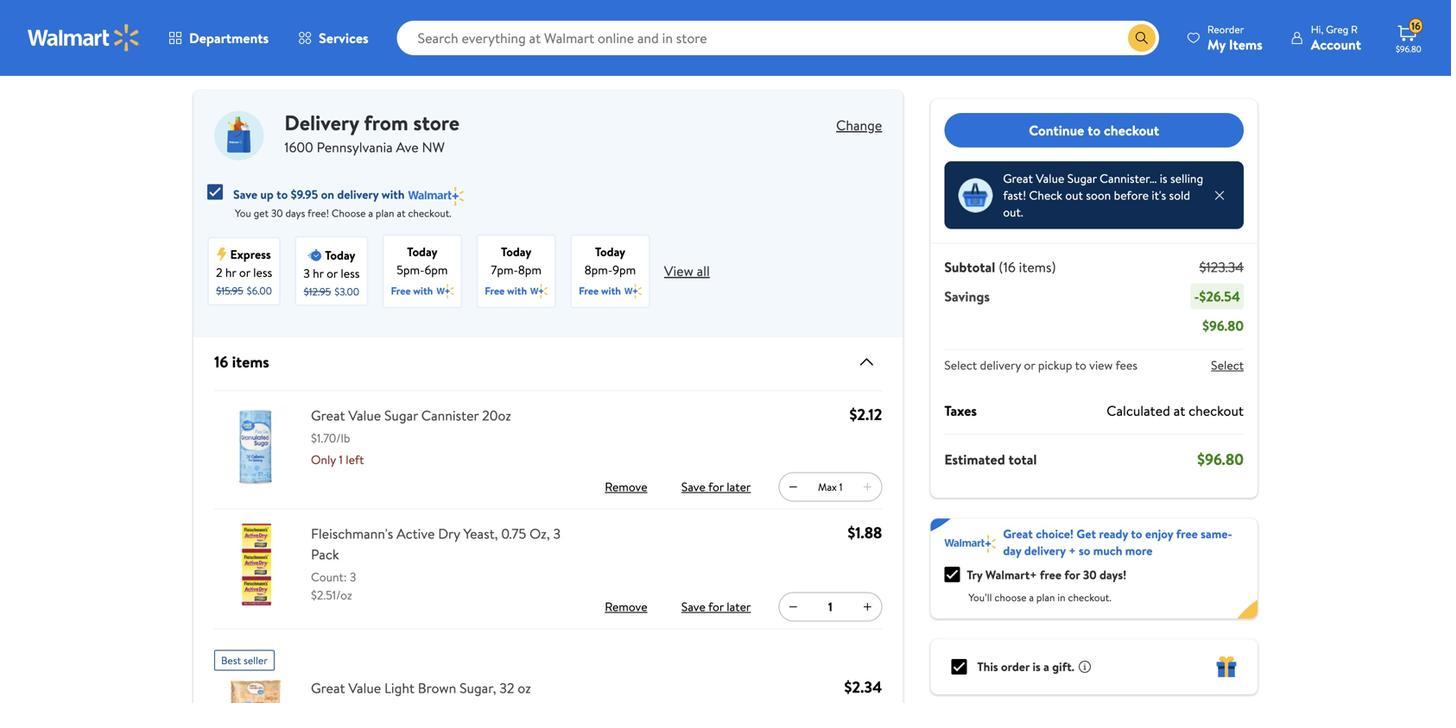 Task type: vqa. For each thing, say whether or not it's contained in the screenshot.
the in i bought this and the six drawer chest from This vendor. It look
no



Task type: locate. For each thing, give the bounding box(es) containing it.
32
[[499, 679, 514, 698]]

ready
[[1099, 526, 1128, 543]]

increase quantity great value sugar cannister 20oz, current quantity 1 image
[[861, 481, 874, 494]]

1 horizontal spatial 30
[[1083, 567, 1097, 584]]

0 horizontal spatial checkout.
[[408, 206, 451, 221]]

on
[[321, 186, 334, 203]]

2 horizontal spatial delivery
[[1024, 543, 1066, 560]]

1 vertical spatial at
[[1174, 402, 1185, 421]]

1 horizontal spatial checkout
[[1189, 402, 1244, 421]]

0 vertical spatial for
[[708, 479, 724, 496]]

today inside today 8pm-9pm
[[595, 243, 625, 260]]

0 vertical spatial plan
[[376, 206, 394, 221]]

seller
[[244, 654, 268, 668]]

get
[[254, 206, 269, 221]]

1 vertical spatial checkout
[[1189, 402, 1244, 421]]

1 horizontal spatial 16
[[1411, 19, 1421, 33]]

light
[[384, 679, 415, 698]]

0 horizontal spatial 3
[[303, 265, 310, 282]]

1 vertical spatial 1
[[839, 480, 843, 495]]

free down 5pm-
[[391, 284, 411, 298]]

20oz
[[482, 406, 511, 425]]

at right calculated
[[1174, 402, 1185, 421]]

to inside great choice! get ready to enjoy free same- day delivery + so much more
[[1131, 526, 1142, 543]]

is right order on the right bottom
[[1033, 659, 1041, 676]]

1 horizontal spatial checkout.
[[1068, 591, 1111, 606]]

up
[[260, 186, 274, 203]]

checkout up cannister...
[[1104, 121, 1159, 140]]

to
[[1088, 121, 1101, 140], [277, 186, 288, 203], [1075, 357, 1086, 374], [1131, 526, 1142, 543]]

hr up $12.95
[[313, 265, 324, 282]]

1 horizontal spatial 3
[[350, 569, 356, 586]]

sugar
[[1067, 170, 1097, 187], [384, 406, 418, 425]]

free with down 7pm-
[[485, 284, 527, 298]]

value inside great value sugar cannister... is selling fast! check out soon before it's sold out.
[[1036, 170, 1064, 187]]

select delivery or pickup to view fees
[[944, 357, 1137, 374]]

1 left left
[[339, 452, 343, 468]]

save for later
[[681, 479, 751, 496], [681, 599, 751, 616]]

reorder
[[1207, 22, 1244, 37]]

subtotal (16 items)
[[944, 258, 1056, 277]]

checkout down 'select' "button"
[[1189, 402, 1244, 421]]

value inside great value sugar cannister 20oz $1.70/lb only 1  left
[[348, 406, 381, 425]]

hr inside 3 hr or less $12.95 $3.00
[[313, 265, 324, 282]]

$3.00
[[334, 284, 359, 299]]

$6.00
[[247, 284, 272, 298]]

2 later from the top
[[727, 599, 751, 616]]

0 vertical spatial checkout.
[[408, 206, 451, 221]]

from
[[364, 108, 408, 137]]

gift.
[[1052, 659, 1075, 676]]

check
[[1029, 187, 1062, 204]]

plan left in
[[1036, 591, 1055, 606]]

0 horizontal spatial free with
[[391, 284, 433, 298]]

3 free from the left
[[579, 284, 599, 298]]

1 free from the left
[[391, 284, 411, 298]]

with down 7pm-
[[507, 284, 527, 298]]

1 horizontal spatial sugar
[[1067, 170, 1097, 187]]

1 right max
[[839, 480, 843, 495]]

today inside today 7pm-8pm
[[501, 243, 532, 260]]

2 vertical spatial a
[[1044, 659, 1049, 676]]

0 vertical spatial remove
[[605, 479, 647, 496]]

2 vertical spatial value
[[348, 679, 381, 698]]

great left choice!
[[1003, 526, 1033, 543]]

1 select from the left
[[944, 357, 977, 374]]

items
[[232, 351, 269, 373]]

pack
[[311, 545, 339, 564]]

today up 8pm-
[[595, 243, 625, 260]]

0 horizontal spatial checkout
[[1104, 121, 1159, 140]]

select up taxes
[[944, 357, 977, 374]]

sugar inside great value sugar cannister... is selling fast! check out soon before it's sold out.
[[1067, 170, 1097, 187]]

2 horizontal spatial a
[[1044, 659, 1049, 676]]

1 save for later button from the top
[[678, 474, 754, 501]]

or up "$3.00"
[[327, 265, 338, 282]]

store
[[413, 108, 460, 137]]

2 horizontal spatial free
[[579, 284, 599, 298]]

checkout. up today 5pm-6pm
[[408, 206, 451, 221]]

hr right 2
[[225, 264, 236, 281]]

gifting image
[[1216, 657, 1237, 678]]

16 for 16 items
[[214, 351, 228, 373]]

0 vertical spatial save for later
[[681, 479, 751, 496]]

a
[[368, 206, 373, 221], [1029, 591, 1034, 606], [1044, 659, 1049, 676]]

1 horizontal spatial free
[[1176, 526, 1198, 543]]

1 free with from the left
[[391, 284, 433, 298]]

with for today 8pm-9pm
[[601, 284, 621, 298]]

or down express
[[239, 264, 250, 281]]

plan
[[376, 206, 394, 221], [1036, 591, 1055, 606]]

or inside 3 hr or less $12.95 $3.00
[[327, 265, 338, 282]]

today inside today 5pm-6pm
[[407, 243, 438, 260]]

for left decrease quantity fleischmann's active dry yeast, 0.75 oz, 3 pack, current quantity 1 icon
[[708, 599, 724, 616]]

a inside 'banner'
[[1029, 591, 1034, 606]]

today up 7pm-
[[501, 243, 532, 260]]

less up $6.00
[[253, 264, 272, 281]]

2 horizontal spatial free with
[[579, 284, 621, 298]]

delivery up choose
[[337, 186, 379, 203]]

checkout. inside 'banner'
[[1068, 591, 1111, 606]]

out
[[1065, 187, 1083, 204]]

with down 5pm-
[[413, 284, 433, 298]]

1 vertical spatial save
[[681, 479, 706, 496]]

Search search field
[[397, 21, 1159, 55]]

great left light
[[311, 679, 345, 698]]

save for $1.88
[[681, 599, 706, 616]]

0 horizontal spatial or
[[239, 264, 250, 281]]

$12.95
[[304, 284, 331, 299]]

total
[[1009, 450, 1037, 469]]

1 vertical spatial value
[[348, 406, 381, 425]]

less
[[253, 264, 272, 281], [341, 265, 360, 282]]

learn more about gifting image
[[1078, 661, 1092, 675]]

1 vertical spatial 30
[[1083, 567, 1097, 584]]

or left pickup
[[1024, 357, 1035, 374]]

at
[[397, 206, 406, 221], [1174, 402, 1185, 421]]

services
[[319, 29, 369, 48]]

7pm-
[[491, 262, 518, 278]]

banner containing great choice! get ready to enjoy free same- day delivery + so much more
[[931, 519, 1258, 619]]

1 remove from the top
[[605, 479, 647, 496]]

-
[[1194, 287, 1199, 306]]

save for later left decrease quantity fleischmann's active dry yeast, 0.75 oz, 3 pack, current quantity 1 icon
[[681, 599, 751, 616]]

for for $2.12
[[708, 479, 724, 496]]

0 horizontal spatial delivery
[[337, 186, 379, 203]]

free with down 5pm-
[[391, 284, 433, 298]]

yeast,
[[463, 525, 498, 544]]

walmart plus image down 8pm
[[530, 283, 548, 300]]

great inside "great value light brown sugar, 32 oz" link
[[311, 679, 345, 698]]

save for later button for $1.88
[[678, 594, 754, 621]]

2 free with from the left
[[485, 284, 527, 298]]

save for later left decrease quantity great value sugar cannister 20oz, current quantity 1 image
[[681, 479, 751, 496]]

free down 7pm-
[[485, 284, 505, 298]]

save for later for $2.12
[[681, 479, 751, 496]]

1 vertical spatial 16
[[214, 351, 228, 373]]

select down $26.54
[[1211, 357, 1244, 374]]

$96.80
[[1396, 43, 1422, 55], [1202, 317, 1244, 336], [1197, 449, 1244, 471]]

0 horizontal spatial sugar
[[384, 406, 418, 425]]

in
[[1058, 591, 1066, 606]]

remove button for $2.12
[[599, 474, 654, 501]]

great inside great value sugar cannister 20oz $1.70/lb only 1  left
[[311, 406, 345, 425]]

1 vertical spatial save for later
[[681, 599, 751, 616]]

for down +
[[1064, 567, 1080, 584]]

great value light brown sugar, 32 oz, with add-on services, 7.3¢/oz, 1 in cart image
[[214, 678, 297, 704]]

days
[[285, 206, 305, 221]]

delivery up 'try walmart+ free for 30 days!'
[[1024, 543, 1066, 560]]

0 horizontal spatial 1
[[339, 452, 343, 468]]

0 horizontal spatial 30
[[271, 206, 283, 221]]

2 vertical spatial 3
[[350, 569, 356, 586]]

0 vertical spatial sugar
[[1067, 170, 1097, 187]]

16 right r
[[1411, 19, 1421, 33]]

2 free from the left
[[485, 284, 505, 298]]

0 vertical spatial 3
[[303, 265, 310, 282]]

value up $1.70/lb
[[348, 406, 381, 425]]

checkout inside continue to checkout button
[[1104, 121, 1159, 140]]

2 vertical spatial delivery
[[1024, 543, 1066, 560]]

save up to $9.95 on delivery with walmart plus, page will refresh upon selection element
[[207, 184, 464, 206]]

great up the 'out.'
[[1003, 170, 1033, 187]]

continue
[[1029, 121, 1084, 140]]

great value sugar cannister 20oz, with add-on services, $1.70/lb, 1 in cart only 1  left image
[[214, 405, 297, 488]]

free right enjoy
[[1176, 526, 1198, 543]]

free up you'll choose a plan in checkout.
[[1040, 567, 1062, 584]]

with left walmart plus icon
[[601, 284, 621, 298]]

great up $1.70/lb
[[311, 406, 345, 425]]

1 horizontal spatial at
[[1174, 402, 1185, 421]]

save for $2.12
[[681, 479, 706, 496]]

0 vertical spatial save for later button
[[678, 474, 754, 501]]

1 horizontal spatial free with
[[485, 284, 527, 298]]

30 inside 'banner'
[[1083, 567, 1097, 584]]

1 vertical spatial remove
[[605, 599, 647, 616]]

1 save for later from the top
[[681, 479, 751, 496]]

delivery
[[337, 186, 379, 203], [980, 357, 1021, 374], [1024, 543, 1066, 560]]

0 vertical spatial checkout
[[1104, 121, 1159, 140]]

3 free with from the left
[[579, 284, 621, 298]]

1 left increase quantity fleischmann's active dry yeast, 0.75 oz, 3 pack, current quantity 1 image
[[828, 599, 832, 616]]

plan right choose
[[376, 206, 394, 221]]

0 vertical spatial a
[[368, 206, 373, 221]]

2 save for later from the top
[[681, 599, 751, 616]]

16 for 16
[[1411, 19, 1421, 33]]

free for 8pm-
[[579, 284, 599, 298]]

2 vertical spatial $96.80
[[1197, 449, 1244, 471]]

increase quantity fleischmann's active dry yeast, 0.75 oz, 3 pack, current quantity 1 image
[[861, 601, 874, 614]]

great inside great choice! get ready to enjoy free same- day delivery + so much more
[[1003, 526, 1033, 543]]

2
[[216, 264, 222, 281]]

1 horizontal spatial select
[[1211, 357, 1244, 374]]

$26.54
[[1199, 287, 1240, 306]]

free with
[[391, 284, 433, 298], [485, 284, 527, 298], [579, 284, 621, 298]]

0 vertical spatial 1
[[339, 452, 343, 468]]

1 vertical spatial save for later button
[[678, 594, 754, 621]]

for left decrease quantity great value sugar cannister 20oz, current quantity 1 image
[[708, 479, 724, 496]]

3 up $12.95
[[303, 265, 310, 282]]

Walmart Site-Wide search field
[[397, 21, 1159, 55]]

continue to checkout button
[[944, 113, 1244, 148]]

delivery left pickup
[[980, 357, 1021, 374]]

1 later from the top
[[727, 479, 751, 496]]

1 vertical spatial later
[[727, 599, 751, 616]]

1 remove button from the top
[[599, 474, 654, 501]]

0 horizontal spatial at
[[397, 206, 406, 221]]

1 horizontal spatial delivery
[[980, 357, 1021, 374]]

1 horizontal spatial a
[[1029, 591, 1034, 606]]

later left decrease quantity fleischmann's active dry yeast, 0.75 oz, 3 pack, current quantity 1 icon
[[727, 599, 751, 616]]

walmart plus image down the 6pm
[[436, 283, 454, 300]]

free with for 6pm
[[391, 284, 433, 298]]

free
[[1176, 526, 1198, 543], [1040, 567, 1062, 584]]

to right up
[[277, 186, 288, 203]]

0 vertical spatial remove button
[[599, 474, 654, 501]]

banner
[[931, 519, 1258, 619]]

value left light
[[348, 679, 381, 698]]

3 right "count:"
[[350, 569, 356, 586]]

0 vertical spatial 16
[[1411, 19, 1421, 33]]

max 1
[[818, 480, 843, 495]]

walmart plus image
[[408, 187, 464, 206], [436, 283, 454, 300], [530, 283, 548, 300], [944, 536, 996, 553]]

1 horizontal spatial 1
[[828, 599, 832, 616]]

2 select from the left
[[1211, 357, 1244, 374]]

select for select delivery or pickup to view fees
[[944, 357, 977, 374]]

2 save for later button from the top
[[678, 594, 754, 621]]

free with down 8pm-
[[579, 284, 621, 298]]

0 horizontal spatial a
[[368, 206, 373, 221]]

checkout.
[[408, 206, 451, 221], [1068, 591, 1111, 606]]

0 vertical spatial value
[[1036, 170, 1064, 187]]

$96.80 down calculated at checkout at the bottom right of the page
[[1197, 449, 1244, 471]]

2 vertical spatial save
[[681, 599, 706, 616]]

0 horizontal spatial free
[[391, 284, 411, 298]]

for
[[708, 479, 724, 496], [1064, 567, 1080, 584], [708, 599, 724, 616]]

later for $2.12
[[727, 479, 751, 496]]

checkout. right in
[[1068, 591, 1111, 606]]

30 left days! at the bottom of the page
[[1083, 567, 1097, 584]]

or for express
[[239, 264, 250, 281]]

16
[[1411, 19, 1421, 33], [214, 351, 228, 373]]

at up today 5pm-6pm
[[397, 206, 406, 221]]

great for great value light brown sugar, 32 oz
[[311, 679, 345, 698]]

2 horizontal spatial 3
[[553, 525, 561, 544]]

0 horizontal spatial free
[[1040, 567, 1062, 584]]

1 vertical spatial sugar
[[384, 406, 418, 425]]

items)
[[1019, 258, 1056, 277]]

3 right the oz,
[[553, 525, 561, 544]]

great inside great value sugar cannister... is selling fast! check out soon before it's sold out.
[[1003, 170, 1033, 187]]

less inside "2 hr or less $15.95 $6.00"
[[253, 264, 272, 281]]

1 horizontal spatial free
[[485, 284, 505, 298]]

1 vertical spatial free
[[1040, 567, 1062, 584]]

3 inside 3 hr or less $12.95 $3.00
[[303, 265, 310, 282]]

to left enjoy
[[1131, 526, 1142, 543]]

less up "$3.00"
[[341, 265, 360, 282]]

oz
[[518, 679, 531, 698]]

save for later button left decrease quantity great value sugar cannister 20oz, current quantity 1 image
[[678, 474, 754, 501]]

0 horizontal spatial select
[[944, 357, 977, 374]]

0 vertical spatial delivery
[[337, 186, 379, 203]]

hr
[[225, 264, 236, 281], [313, 265, 324, 282]]

value
[[1036, 170, 1064, 187], [348, 406, 381, 425], [348, 679, 381, 698]]

fleischmann's active dry yeast, 0.75 oz, 3 pack link
[[311, 524, 589, 565]]

$96.80 down $26.54
[[1202, 317, 1244, 336]]

0 horizontal spatial 16
[[214, 351, 228, 373]]

This order is a gift. checkbox
[[951, 660, 967, 675]]

0 horizontal spatial hr
[[225, 264, 236, 281]]

enjoy
[[1145, 526, 1173, 543]]

0 vertical spatial is
[[1160, 170, 1167, 187]]

hi, greg r account
[[1311, 22, 1361, 54]]

2 vertical spatial for
[[708, 599, 724, 616]]

1 horizontal spatial is
[[1160, 170, 1167, 187]]

is left selling
[[1160, 170, 1167, 187]]

sugar for cannister...
[[1067, 170, 1097, 187]]

1 vertical spatial checkout.
[[1068, 591, 1111, 606]]

change
[[836, 116, 882, 135]]

today up 3 hr or less $12.95 $3.00 on the left top of the page
[[325, 247, 355, 264]]

1 horizontal spatial hr
[[313, 265, 324, 282]]

0 vertical spatial free
[[1176, 526, 1198, 543]]

0 horizontal spatial is
[[1033, 659, 1041, 676]]

1 vertical spatial delivery
[[980, 357, 1021, 374]]

free with for 9pm
[[579, 284, 621, 298]]

1 horizontal spatial less
[[341, 265, 360, 282]]

to inside button
[[1088, 121, 1101, 140]]

hr inside "2 hr or less $15.95 $6.00"
[[225, 264, 236, 281]]

great value sugar cannister... is selling fast! check out soon before it's sold out.
[[1003, 170, 1203, 221]]

0 horizontal spatial less
[[253, 264, 272, 281]]

sugar left cannister
[[384, 406, 418, 425]]

1 vertical spatial plan
[[1036, 591, 1055, 606]]

walmart image
[[28, 24, 140, 52]]

1 horizontal spatial plan
[[1036, 591, 1055, 606]]

great value sugar cannister 20oz link
[[311, 405, 516, 426]]

best seller alert
[[214, 644, 275, 671]]

so
[[1079, 543, 1090, 560]]

0 vertical spatial later
[[727, 479, 751, 496]]

less for today
[[341, 265, 360, 282]]

savings
[[944, 287, 990, 306]]

later left decrease quantity great value sugar cannister 20oz, current quantity 1 image
[[727, 479, 751, 496]]

1 vertical spatial a
[[1029, 591, 1034, 606]]

r
[[1351, 22, 1358, 37]]

brown
[[418, 679, 456, 698]]

to right continue
[[1088, 121, 1101, 140]]

fleischmann's
[[311, 525, 393, 544]]

sugar right check
[[1067, 170, 1097, 187]]

sugar for cannister
[[384, 406, 418, 425]]

2 remove button from the top
[[599, 594, 654, 621]]

free down 8pm-
[[579, 284, 599, 298]]

or inside "2 hr or less $15.95 $6.00"
[[239, 264, 250, 281]]

decrease quantity great value sugar cannister 20oz, current quantity 1 image
[[786, 481, 800, 494]]

16 left items
[[214, 351, 228, 373]]

value left out
[[1036, 170, 1064, 187]]

to left view
[[1075, 357, 1086, 374]]

1 vertical spatial is
[[1033, 659, 1041, 676]]

great for great value sugar cannister 20oz $1.70/lb only 1  left
[[311, 406, 345, 425]]

1 vertical spatial remove button
[[599, 594, 654, 621]]

30 right get
[[271, 206, 283, 221]]

less inside 3 hr or less $12.95 $3.00
[[341, 265, 360, 282]]

sugar inside great value sugar cannister 20oz $1.70/lb only 1  left
[[384, 406, 418, 425]]

1 horizontal spatial or
[[327, 265, 338, 282]]

later
[[727, 479, 751, 496], [727, 599, 751, 616]]

2 remove from the top
[[605, 599, 647, 616]]

$96.80 right account
[[1396, 43, 1422, 55]]

today up 5pm-
[[407, 243, 438, 260]]

8pm
[[518, 262, 542, 278]]

save for later button left decrease quantity fleischmann's active dry yeast, 0.75 oz, 3 pack, current quantity 1 icon
[[678, 594, 754, 621]]

max
[[818, 480, 837, 495]]



Task type: describe. For each thing, give the bounding box(es) containing it.
value for great value light brown sugar, 32 oz
[[348, 679, 381, 698]]

You'll choose a plan in checkout. checkbox
[[944, 567, 960, 583]]

pennsylvania
[[317, 138, 393, 157]]

you'll choose a plan in checkout.
[[969, 591, 1111, 606]]

today 8pm-9pm
[[585, 243, 636, 278]]

remove for $1.88
[[605, 599, 647, 616]]

checkout for continue to checkout
[[1104, 121, 1159, 140]]

oz,
[[530, 525, 550, 544]]

select button
[[1211, 357, 1244, 374]]

$2.34
[[844, 677, 882, 699]]

1 vertical spatial 3
[[553, 525, 561, 544]]

1 inside great value sugar cannister 20oz $1.70/lb only 1  left
[[339, 452, 343, 468]]

less for express
[[253, 264, 272, 281]]

with for today 5pm-6pm
[[413, 284, 433, 298]]

8pm-
[[585, 262, 613, 278]]

cannister...
[[1100, 170, 1157, 187]]

select for 'select' "button"
[[1211, 357, 1244, 374]]

save up to $9.95 on delivery with
[[233, 186, 405, 203]]

you'll
[[969, 591, 992, 606]]

this
[[977, 659, 998, 676]]

value for great value sugar cannister 20oz $1.70/lb only 1  left
[[348, 406, 381, 425]]

free for 7pm-
[[485, 284, 505, 298]]

free for 5pm-
[[391, 284, 411, 298]]

hr for today
[[313, 265, 324, 282]]

you get 30 days free! choose a plan at checkout.
[[235, 206, 451, 221]]

same-
[[1201, 526, 1232, 543]]

with for today 7pm-8pm
[[507, 284, 527, 298]]

you
[[235, 206, 251, 221]]

delivery inside great choice! get ready to enjoy free same- day delivery + so much more
[[1024, 543, 1066, 560]]

6pm
[[425, 262, 448, 278]]

best seller
[[221, 654, 268, 668]]

today for 6pm
[[407, 243, 438, 260]]

0 vertical spatial save
[[233, 186, 257, 203]]

fleischmann's active dry yeast, 0.75 oz, 3 pack count: 3 $2.51/oz
[[311, 525, 561, 604]]

delivery inside save up to $9.95 on delivery with walmart plus, page will refresh upon selection element
[[337, 186, 379, 203]]

great for great choice! get ready to enjoy free same- day delivery + so much more
[[1003, 526, 1033, 543]]

pickup
[[1038, 357, 1072, 374]]

fees
[[1116, 357, 1137, 374]]

today 5pm-6pm
[[397, 243, 448, 278]]

best
[[221, 654, 241, 668]]

$1.70/lb
[[311, 430, 350, 447]]

services button
[[283, 17, 383, 59]]

try walmart+ free for 30 days!
[[967, 567, 1127, 584]]

departments
[[189, 29, 269, 48]]

checkout for calculated at checkout
[[1189, 402, 1244, 421]]

view all button
[[664, 262, 710, 281]]

9pm
[[613, 262, 636, 278]]

16 items
[[214, 351, 269, 373]]

calculated at checkout
[[1107, 402, 1244, 421]]

with down 'ave'
[[382, 186, 405, 203]]

sugar,
[[460, 679, 496, 698]]

greg
[[1326, 22, 1349, 37]]

0 vertical spatial 30
[[271, 206, 283, 221]]

today 7pm-8pm
[[491, 243, 542, 278]]

hide all items image
[[849, 352, 877, 373]]

choose
[[995, 591, 1027, 606]]

0 horizontal spatial plan
[[376, 206, 394, 221]]

is inside great value sugar cannister... is selling fast! check out soon before it's sold out.
[[1160, 170, 1167, 187]]

fast!
[[1003, 187, 1026, 204]]

less than x qty image
[[958, 178, 993, 213]]

1600 pennsylvania ave nw
[[284, 138, 445, 157]]

$1.88
[[848, 522, 882, 544]]

0.75
[[501, 525, 526, 544]]

+
[[1069, 543, 1076, 560]]

count:
[[311, 569, 347, 586]]

items
[[1229, 35, 1263, 54]]

2 horizontal spatial or
[[1024, 357, 1035, 374]]

walmart plus image down nw in the left top of the page
[[408, 187, 464, 206]]

free inside great choice! get ready to enjoy free same- day delivery + so much more
[[1176, 526, 1198, 543]]

for for $1.88
[[708, 599, 724, 616]]

fleischmann's active dry yeast, 0.75 oz, 3 pack, with add-on services, count: 3, $2.51/oz, 1 in cart image
[[214, 524, 297, 607]]

hi,
[[1311, 22, 1324, 37]]

walmart plus image
[[624, 283, 642, 300]]

soon
[[1086, 187, 1111, 204]]

express
[[230, 246, 271, 263]]

selling
[[1170, 170, 1203, 187]]

continue to checkout
[[1029, 121, 1159, 140]]

try
[[967, 567, 983, 584]]

remove button for $1.88
[[599, 594, 654, 621]]

or for today
[[327, 265, 338, 282]]

5pm-
[[397, 262, 425, 278]]

free with for 8pm
[[485, 284, 527, 298]]

active
[[397, 525, 435, 544]]

great value sugar cannister 20oz $1.70/lb only 1  left
[[311, 406, 511, 468]]

out.
[[1003, 204, 1023, 221]]

close nudge image
[[1213, 189, 1227, 202]]

value for great value sugar cannister... is selling fast! check out soon before it's sold out.
[[1036, 170, 1064, 187]]

later for $1.88
[[727, 599, 751, 616]]

this order is a gift.
[[977, 659, 1075, 676]]

only
[[311, 452, 336, 468]]

choice!
[[1036, 526, 1074, 543]]

calculated
[[1107, 402, 1170, 421]]

much
[[1093, 543, 1122, 560]]

search icon image
[[1135, 31, 1149, 45]]

get
[[1077, 526, 1096, 543]]

today for 8pm
[[501, 243, 532, 260]]

departments button
[[154, 17, 283, 59]]

view
[[664, 262, 693, 281]]

order
[[1001, 659, 1030, 676]]

$2.51/oz
[[311, 587, 352, 604]]

0 vertical spatial $96.80
[[1396, 43, 1422, 55]]

nw
[[422, 138, 445, 157]]

(16
[[999, 258, 1016, 277]]

it's
[[1152, 187, 1166, 204]]

all
[[697, 262, 710, 281]]

day
[[1003, 543, 1021, 560]]

left
[[346, 452, 364, 468]]

reorder my items
[[1207, 22, 1263, 54]]

1600
[[284, 138, 313, 157]]

delivery from store
[[284, 108, 460, 137]]

save for later button for $2.12
[[678, 474, 754, 501]]

2 vertical spatial 1
[[828, 599, 832, 616]]

view
[[1089, 357, 1113, 374]]

3 hr or less $12.95 $3.00
[[303, 265, 360, 299]]

0 vertical spatial at
[[397, 206, 406, 221]]

remove for $2.12
[[605, 479, 647, 496]]

hr for express
[[225, 264, 236, 281]]

decrease quantity fleischmann's active dry yeast, 0.75 oz, 3 pack, current quantity 1 image
[[786, 601, 800, 614]]

choose
[[332, 206, 366, 221]]

1 vertical spatial $96.80
[[1202, 317, 1244, 336]]

save for later for $1.88
[[681, 599, 751, 616]]

2 horizontal spatial 1
[[839, 480, 843, 495]]

1 vertical spatial for
[[1064, 567, 1080, 584]]

free!
[[308, 206, 329, 221]]

great for great value sugar cannister... is selling fast! check out soon before it's sold out.
[[1003, 170, 1033, 187]]

Save up to $9.95 on delivery with checkbox
[[207, 184, 223, 200]]

view all
[[664, 262, 710, 281]]

express thunderbolt image
[[217, 248, 227, 262]]

sold
[[1169, 187, 1190, 204]]

cannister
[[421, 406, 479, 425]]

today for 9pm
[[595, 243, 625, 260]]

walmart+
[[985, 567, 1037, 584]]

walmart plus image up try
[[944, 536, 996, 553]]

$2.12
[[849, 404, 882, 426]]



